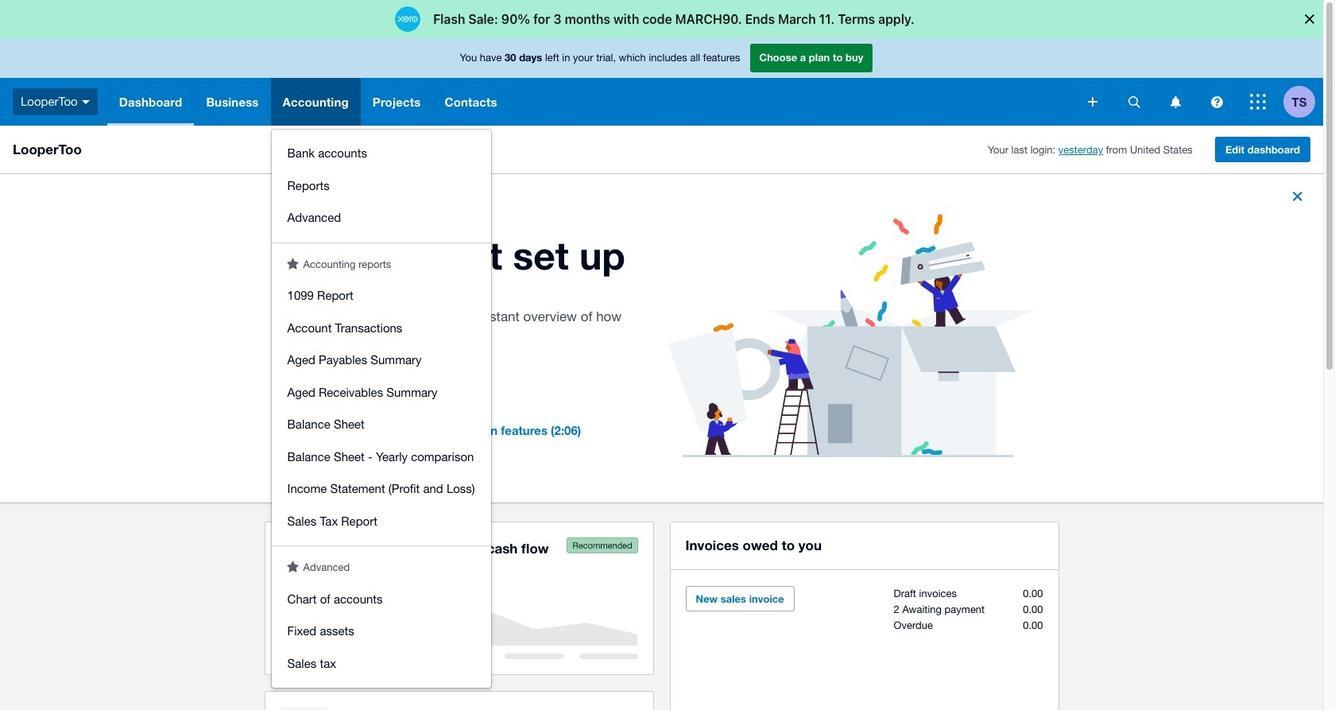 Task type: locate. For each thing, give the bounding box(es) containing it.
dialog
[[0, 0, 1336, 38]]

reports group
[[272, 272, 491, 546]]

banner
[[0, 38, 1324, 688]]

1 favourites image from the top
[[287, 257, 299, 269]]

close image
[[1286, 184, 1311, 209]]

group
[[272, 130, 491, 242]]

favourites image
[[287, 257, 299, 269], [287, 561, 299, 573]]

banking icon image
[[280, 537, 328, 585]]

0 vertical spatial favourites image
[[287, 257, 299, 269]]

list box
[[272, 130, 491, 688]]

svg image
[[1251, 94, 1267, 110], [1129, 96, 1141, 108], [1212, 96, 1223, 108], [1089, 97, 1098, 107], [82, 100, 90, 104]]

recommended icon image
[[567, 537, 638, 553]]

1 vertical spatial favourites image
[[287, 561, 299, 573]]



Task type: vqa. For each thing, say whether or not it's contained in the screenshot.
banking icon
yes



Task type: describe. For each thing, give the bounding box(es) containing it.
advanced group
[[272, 575, 491, 688]]

2 favourites image from the top
[[287, 561, 299, 573]]

banking preview line graph image
[[280, 610, 638, 659]]

svg image
[[1171, 96, 1181, 108]]



